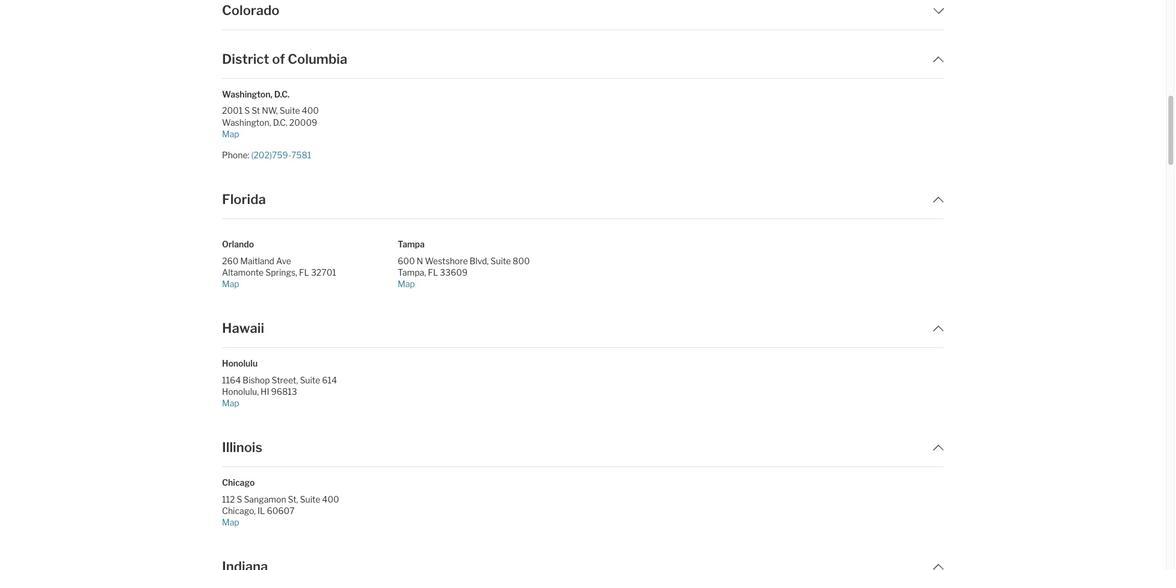Task type: locate. For each thing, give the bounding box(es) containing it.
1164
[[222, 375, 241, 385]]

400 for 2001 s st nw, suite 400 washington, d.c. 20009 map
[[302, 105, 319, 116]]

suite left "614"
[[300, 375, 320, 385]]

map link down blvd,
[[398, 278, 564, 290]]

map inside 112 s sangamon st, suite 400 chicago, il 60607 map
[[222, 517, 239, 527]]

s right 112
[[237, 494, 242, 504]]

7581
[[291, 150, 311, 160]]

0 vertical spatial d.c.
[[274, 89, 290, 99]]

map inside 2001 s st nw, suite 400 washington, d.c. 20009 map
[[222, 129, 239, 139]]

400
[[302, 105, 319, 116], [322, 494, 339, 504]]

suite left 800
[[491, 256, 511, 266]]

400 right st,
[[322, 494, 339, 504]]

washington, up st
[[222, 89, 273, 99]]

1 horizontal spatial fl
[[428, 267, 438, 277]]

d.c. down 'nw,'
[[273, 117, 288, 127]]

district of columbia
[[222, 51, 347, 67]]

600
[[398, 256, 415, 266]]

map link down 96813
[[222, 397, 388, 409]]

d.c. inside 2001 s st nw, suite 400 washington, d.c. 20009 map
[[273, 117, 288, 127]]

s
[[244, 105, 250, 116], [237, 494, 242, 504]]

260 maitland ave altamonte springs, fl 32701 map
[[222, 256, 336, 289]]

s inside 2001 s st nw, suite 400 washington, d.c. 20009 map
[[244, 105, 250, 116]]

washington, down st
[[222, 117, 271, 127]]

chicago
[[222, 477, 255, 488]]

maitland
[[240, 256, 274, 266]]

suite inside 112 s sangamon st, suite 400 chicago, il 60607 map
[[300, 494, 320, 504]]

fl left 32701 on the top of the page
[[299, 267, 309, 277]]

20009
[[289, 117, 317, 127]]

600 n westshore blvd, suite 800 tampa, fl 33609 map
[[398, 256, 530, 289]]

fl down westshore
[[428, 267, 438, 277]]

(202)759-
[[251, 150, 291, 160]]

bishop
[[243, 375, 270, 385]]

2 fl from the left
[[428, 267, 438, 277]]

1 fl from the left
[[299, 267, 309, 277]]

suite inside 600 n westshore blvd, suite 800 tampa, fl 33609 map
[[491, 256, 511, 266]]

0 horizontal spatial s
[[237, 494, 242, 504]]

map down altamonte
[[222, 279, 239, 289]]

2001 s st nw, suite 400 washington, d.c. 20009 map
[[222, 105, 319, 139]]

florida
[[222, 192, 266, 207]]

blvd,
[[470, 256, 489, 266]]

honolulu
[[222, 358, 258, 369]]

0 vertical spatial washington,
[[222, 89, 273, 99]]

1 vertical spatial 400
[[322, 494, 339, 504]]

map down honolulu, at bottom left
[[222, 398, 239, 408]]

400 inside 2001 s st nw, suite 400 washington, d.c. 20009 map
[[302, 105, 319, 116]]

map link
[[222, 128, 388, 140], [222, 278, 388, 290], [398, 278, 564, 290], [222, 397, 388, 409], [222, 516, 388, 528]]

fl inside 260 maitland ave altamonte springs, fl 32701 map
[[299, 267, 309, 277]]

map link down st,
[[222, 516, 388, 528]]

chicago,
[[222, 505, 256, 516]]

2 washington, from the top
[[222, 117, 271, 127]]

nw,
[[262, 105, 278, 116]]

altamonte
[[222, 267, 264, 277]]

0 horizontal spatial fl
[[299, 267, 309, 277]]

d.c. up 'nw,'
[[274, 89, 290, 99]]

1 horizontal spatial 400
[[322, 494, 339, 504]]

fl
[[299, 267, 309, 277], [428, 267, 438, 277]]

map down chicago,
[[222, 517, 239, 527]]

s for 112
[[237, 494, 242, 504]]

district
[[222, 51, 269, 67]]

n
[[417, 256, 423, 266]]

washington, inside 2001 s st nw, suite 400 washington, d.c. 20009 map
[[222, 117, 271, 127]]

400 up 20009
[[302, 105, 319, 116]]

suite right st,
[[300, 494, 320, 504]]

(202)759-7581 link
[[251, 150, 311, 160]]

tampa,
[[398, 267, 426, 277]]

suite up 20009
[[280, 105, 300, 116]]

illinois
[[222, 440, 262, 455]]

map down tampa,
[[398, 279, 415, 289]]

suite inside 2001 s st nw, suite 400 washington, d.c. 20009 map
[[280, 105, 300, 116]]

1 vertical spatial s
[[237, 494, 242, 504]]

1 horizontal spatial s
[[244, 105, 250, 116]]

ave
[[276, 256, 291, 266]]

1 vertical spatial washington,
[[222, 117, 271, 127]]

s inside 112 s sangamon st, suite 400 chicago, il 60607 map
[[237, 494, 242, 504]]

suite for st,
[[300, 494, 320, 504]]

1 vertical spatial d.c.
[[273, 117, 288, 127]]

map link down 20009
[[222, 128, 388, 140]]

hi
[[261, 386, 269, 397]]

0 horizontal spatial 400
[[302, 105, 319, 116]]

suite inside 1164 bishop street, suite 614 honolulu, hi 96813 map
[[300, 375, 320, 385]]

map
[[222, 129, 239, 139], [222, 279, 239, 289], [398, 279, 415, 289], [222, 398, 239, 408], [222, 517, 239, 527]]

d.c.
[[274, 89, 290, 99], [273, 117, 288, 127]]

of
[[272, 51, 285, 67]]

map inside 600 n westshore blvd, suite 800 tampa, fl 33609 map
[[398, 279, 415, 289]]

0 vertical spatial s
[[244, 105, 250, 116]]

400 inside 112 s sangamon st, suite 400 chicago, il 60607 map
[[322, 494, 339, 504]]

0 vertical spatial 400
[[302, 105, 319, 116]]

s left st
[[244, 105, 250, 116]]

map up phone:
[[222, 129, 239, 139]]

map link for hawaii
[[222, 397, 388, 409]]

washington,
[[222, 89, 273, 99], [222, 117, 271, 127]]

112
[[222, 494, 235, 504]]

map inside 1164 bishop street, suite 614 honolulu, hi 96813 map
[[222, 398, 239, 408]]

map inside 260 maitland ave altamonte springs, fl 32701 map
[[222, 279, 239, 289]]

suite
[[280, 105, 300, 116], [491, 256, 511, 266], [300, 375, 320, 385], [300, 494, 320, 504]]



Task type: describe. For each thing, give the bounding box(es) containing it.
tampa
[[398, 239, 425, 249]]

honolulu,
[[222, 386, 259, 397]]

st
[[252, 105, 260, 116]]

60607
[[267, 505, 295, 516]]

springs,
[[266, 267, 297, 277]]

1 washington, from the top
[[222, 89, 273, 99]]

2001
[[222, 105, 243, 116]]

614
[[322, 375, 337, 385]]

map for 112 s sangamon st, suite 400 chicago, il 60607 map
[[222, 517, 239, 527]]

map for 2001 s st nw, suite 400 washington, d.c. 20009 map
[[222, 129, 239, 139]]

hawaii
[[222, 320, 264, 336]]

1164 bishop street, suite 614 honolulu, hi 96813 map
[[222, 375, 337, 408]]

orlando
[[222, 239, 254, 249]]

sangamon
[[244, 494, 286, 504]]

map link for district of columbia
[[222, 128, 388, 140]]

map link for illinois
[[222, 516, 388, 528]]

400 for 112 s sangamon st, suite 400 chicago, il 60607 map
[[322, 494, 339, 504]]

westshore
[[425, 256, 468, 266]]

s for 2001
[[244, 105, 250, 116]]

il
[[258, 505, 265, 516]]

st,
[[288, 494, 298, 504]]

33609
[[440, 267, 468, 277]]

colorado
[[222, 2, 280, 18]]

96813
[[271, 386, 297, 397]]

map link down 32701 on the top of the page
[[222, 278, 388, 290]]

112 s sangamon st, suite 400 chicago, il 60607 map
[[222, 494, 339, 527]]

phone: (202)759-7581
[[222, 150, 311, 160]]

map link for orlando
[[398, 278, 564, 290]]

800
[[513, 256, 530, 266]]

columbia
[[288, 51, 347, 67]]

260
[[222, 256, 239, 266]]

washington, d.c.
[[222, 89, 290, 99]]

32701
[[311, 267, 336, 277]]

map for 600 n westshore blvd, suite 800 tampa, fl 33609 map
[[398, 279, 415, 289]]

suite for blvd,
[[491, 256, 511, 266]]

street,
[[272, 375, 298, 385]]

phone:
[[222, 150, 249, 160]]

suite for nw,
[[280, 105, 300, 116]]

fl inside 600 n westshore blvd, suite 800 tampa, fl 33609 map
[[428, 267, 438, 277]]



Task type: vqa. For each thing, say whether or not it's contained in the screenshot.
the rightmost FL
yes



